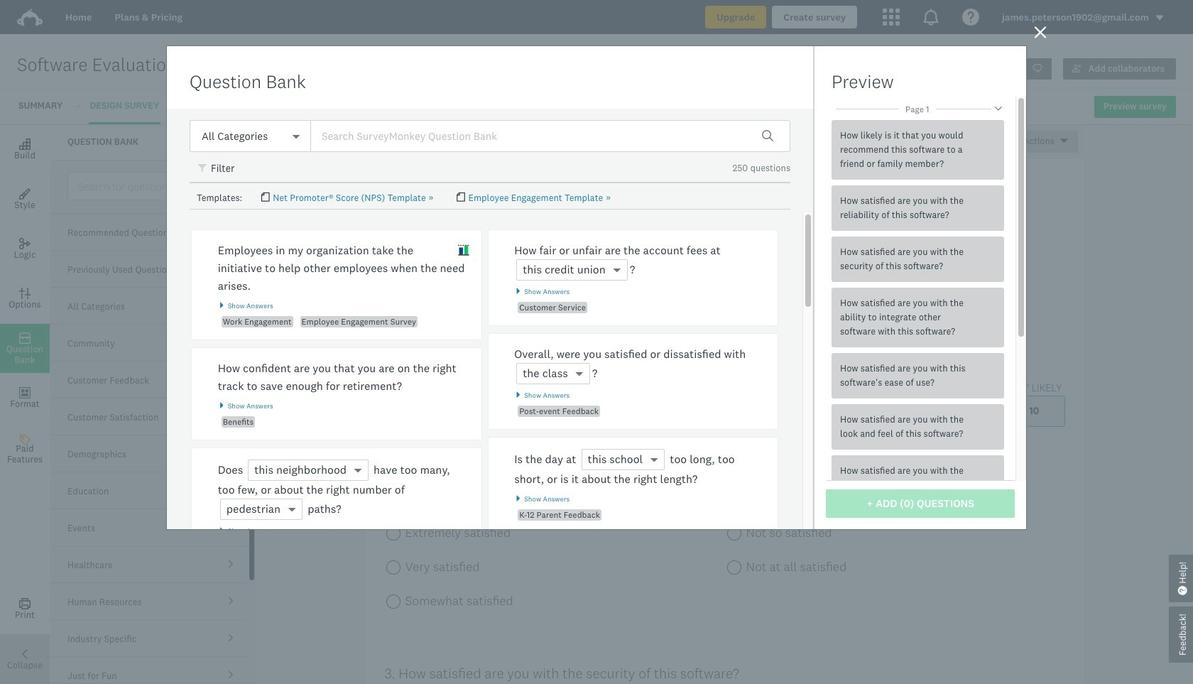 Task type: describe. For each thing, give the bounding box(es) containing it.
Search for questions text field
[[67, 172, 248, 200]]

0 vertical spatial icon   xjtfe image
[[198, 164, 208, 174]]



Task type: vqa. For each thing, say whether or not it's contained in the screenshot.
THE WARNING image
no



Task type: locate. For each thing, give the bounding box(es) containing it.
help icon image
[[963, 9, 980, 26]]

1 vertical spatial icon   xjtfe image
[[458, 244, 470, 256]]

1 horizontal spatial icon   xjtfe image
[[458, 244, 470, 256]]

icon   xjtfe image
[[198, 164, 208, 174], [458, 244, 470, 256]]

0 horizontal spatial icon   xjtfe image
[[198, 164, 208, 174]]

surveymonkey logo image
[[17, 9, 43, 26]]

products icon image
[[883, 9, 900, 26], [923, 9, 940, 26]]

2 products icon image from the left
[[923, 9, 940, 26]]

1 horizontal spatial products icon image
[[923, 9, 940, 26]]

0 horizontal spatial products icon image
[[883, 9, 900, 26]]

Search SurveyMonkey Question Bank text field
[[310, 120, 791, 152]]

1 products icon image from the left
[[883, 9, 900, 26]]



